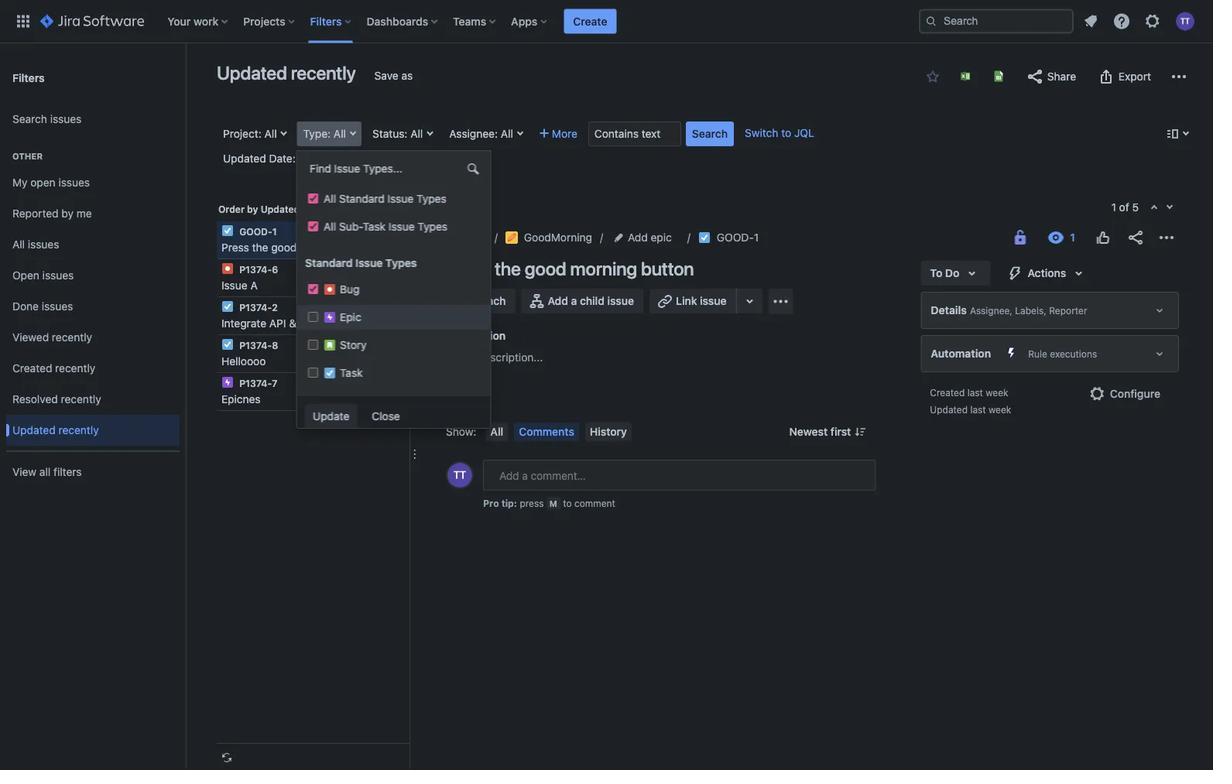 Task type: describe. For each thing, give the bounding box(es) containing it.
resolved
[[12, 393, 58, 406]]

updated down projects "popup button"
[[217, 62, 287, 84]]

epic
[[651, 231, 672, 244]]

standard issue types
[[305, 257, 417, 270]]

filters button
[[306, 9, 357, 34]]

all up updated date: on the left top
[[265, 127, 277, 140]]

integrate
[[221, 317, 266, 330]]

viewed recently link
[[6, 322, 180, 353]]

goodmorning
[[524, 231, 592, 244]]

close link
[[364, 405, 408, 430]]

recently for created recently link
[[55, 362, 96, 375]]

description
[[446, 330, 506, 342]]

updated inside other group
[[12, 424, 56, 437]]

0 horizontal spatial 1
[[272, 226, 277, 237]]

1 vertical spatial week
[[989, 404, 1012, 415]]

switch to jql link
[[745, 127, 815, 139]]

add a description...
[[446, 351, 543, 364]]

p1374-6
[[237, 264, 278, 275]]

settings image
[[1144, 12, 1162, 31]]

other
[[12, 151, 43, 161]]

recently for "updated recently" link
[[58, 424, 99, 437]]

recently for viewed recently link
[[52, 331, 92, 344]]

all right status:
[[411, 127, 423, 140]]

p1374- for helloooo
[[239, 340, 272, 351]]

search issues
[[12, 113, 82, 126]]

bug
[[340, 283, 359, 296]]

task image for helloooo
[[221, 338, 234, 351]]

type:
[[303, 127, 331, 140]]

epic image
[[221, 376, 234, 389]]

default image
[[467, 163, 479, 175]]

order by updated
[[218, 204, 300, 215]]

open in microsoft excel image
[[960, 70, 972, 82]]

actions button
[[997, 261, 1098, 286]]

to do button
[[921, 261, 991, 286]]

2 vertical spatial types
[[385, 257, 417, 270]]

export button
[[1090, 64, 1159, 89]]

2
[[272, 302, 278, 313]]

created for created recently
[[12, 362, 52, 375]]

status: all
[[373, 127, 423, 140]]

open
[[30, 176, 56, 189]]

of
[[1120, 201, 1130, 214]]

good-1 link
[[717, 228, 759, 247]]

issue down all standard issue types
[[388, 220, 414, 233]]

issue inside button
[[700, 295, 727, 307]]

description...
[[478, 351, 543, 364]]

next issue 'p1374-6' ( type 'j' ) image
[[1164, 201, 1176, 214]]

details element
[[921, 292, 1179, 329]]

comments button
[[514, 423, 579, 441]]

apps
[[511, 15, 538, 27]]

automation
[[931, 347, 991, 360]]

banner containing your work
[[0, 0, 1214, 43]]

issue a
[[221, 279, 258, 292]]

all button
[[486, 423, 508, 441]]

p1374- for epicnes
[[239, 378, 272, 389]]

menu bar containing all
[[483, 423, 635, 441]]

all inside other group
[[12, 238, 25, 251]]

1 vertical spatial press the good morning button
[[446, 258, 694, 280]]

all
[[39, 466, 51, 479]]

my
[[12, 176, 28, 189]]

1 horizontal spatial button
[[641, 258, 694, 280]]

search image
[[925, 15, 938, 27]]

by for reported
[[61, 207, 74, 220]]

Search issues using keywords text field
[[589, 122, 681, 146]]

link web pages and more image
[[741, 292, 759, 311]]

updated date:
[[223, 152, 296, 165]]

configure
[[1110, 388, 1161, 400]]

0 vertical spatial the
[[252, 241, 268, 254]]

0 vertical spatial to
[[782, 127, 792, 139]]

link
[[676, 295, 697, 307]]

show:
[[446, 426, 477, 438]]

search for search
[[692, 127, 728, 140]]

all left the sub-
[[323, 220, 336, 233]]

my open issues link
[[6, 167, 180, 198]]

filters
[[53, 466, 82, 479]]

comment
[[575, 498, 616, 509]]

appswitcher icon image
[[14, 12, 33, 31]]

done issues link
[[6, 291, 180, 322]]

1 of 5
[[1112, 201, 1139, 214]]

all right assignee:
[[501, 127, 513, 140]]

8
[[272, 340, 278, 351]]

0 horizontal spatial good-1
[[237, 226, 277, 237]]

remove criteria image
[[390, 152, 403, 165]]

small image
[[927, 70, 939, 83]]

add epic button
[[611, 228, 677, 247]]

a for description...
[[469, 351, 475, 364]]

add for add epic
[[628, 231, 648, 244]]

add for add a description...
[[446, 351, 466, 364]]

issues for done issues
[[42, 300, 73, 313]]

0 vertical spatial button
[[344, 241, 377, 254]]

p1374-8
[[237, 340, 278, 351]]

view
[[12, 466, 37, 479]]

projects link
[[446, 228, 487, 247]]

not available - this is the first issue image
[[1148, 202, 1161, 215]]

created for created last week updated last week
[[930, 387, 965, 398]]

bug image
[[221, 263, 234, 275]]

me
[[77, 207, 92, 220]]

add for add a child issue
[[548, 295, 568, 307]]

0 vertical spatial standard
[[339, 192, 384, 205]]

view all filters
[[12, 466, 82, 479]]

goodmorning image
[[506, 232, 518, 244]]

copy link to issue image
[[756, 231, 768, 243]]

1 horizontal spatial good-1
[[717, 231, 759, 244]]

a
[[251, 279, 258, 292]]

goodmorning link
[[506, 228, 592, 247]]

updated recently link
[[6, 415, 180, 446]]

activity
[[446, 404, 485, 417]]

actions image
[[1158, 228, 1176, 247]]

add app image
[[772, 292, 790, 311]]

epicnes
[[221, 393, 261, 406]]

sidebar navigation image
[[169, 62, 203, 93]]

view all filters link
[[6, 457, 180, 488]]

5
[[1133, 201, 1139, 214]]

0 horizontal spatial press
[[221, 241, 249, 254]]

sdk
[[300, 317, 321, 330]]

small image
[[301, 205, 314, 217]]

to do
[[930, 267, 960, 280]]

all right type:
[[334, 127, 346, 140]]

created recently
[[12, 362, 96, 375]]

comments
[[519, 426, 575, 438]]

close
[[372, 410, 400, 423]]

assignee,
[[970, 305, 1013, 316]]

all standard issue types
[[323, 192, 446, 205]]

0 vertical spatial last
[[968, 387, 983, 398]]

labels,
[[1016, 305, 1047, 316]]

attach button
[[446, 289, 515, 314]]

rule executions
[[1029, 348, 1098, 359]]

all sub-task issue types
[[323, 220, 447, 233]]

date:
[[269, 152, 296, 165]]

other group
[[6, 135, 180, 451]]

Find Issue Types... field
[[305, 158, 483, 180]]

0 vertical spatial task
[[363, 220, 385, 233]]

0 horizontal spatial press the good morning button
[[221, 241, 377, 254]]

projects button
[[239, 9, 301, 34]]



Task type: vqa. For each thing, say whether or not it's contained in the screenshot.
in
no



Task type: locate. For each thing, give the bounding box(es) containing it.
0 vertical spatial created
[[12, 362, 52, 375]]

resolved recently link
[[6, 384, 180, 415]]

updated inside created last week updated last week
[[930, 404, 968, 415]]

work
[[194, 15, 219, 27]]

to
[[930, 267, 943, 280]]

automation element
[[921, 335, 1179, 373]]

projects inside "popup button"
[[243, 15, 285, 27]]

button up standard issue types
[[344, 241, 377, 254]]

add a child issue button
[[522, 289, 644, 314]]

recently inside 'link'
[[61, 393, 101, 406]]

1 horizontal spatial search
[[692, 127, 728, 140]]

Search field
[[919, 9, 1074, 34]]

task down story
[[340, 367, 363, 379]]

0 vertical spatial press the good morning button
[[221, 241, 377, 254]]

1 horizontal spatial morning
[[570, 258, 637, 280]]

morning up "child"
[[570, 258, 637, 280]]

pro tip: press m to comment
[[483, 498, 616, 509]]

0 vertical spatial a
[[571, 295, 577, 307]]

press the good morning button down goodmorning
[[446, 258, 694, 280]]

save as
[[375, 69, 413, 82]]

your
[[167, 15, 191, 27]]

your work button
[[163, 9, 234, 34]]

projects for projects "popup button"
[[243, 15, 285, 27]]

dashboards
[[367, 15, 428, 27]]

all right small icon
[[323, 192, 336, 205]]

all issues link
[[6, 229, 180, 260]]

share image
[[1127, 228, 1145, 247]]

good- left copy link to issue icon
[[717, 231, 754, 244]]

tip:
[[502, 498, 517, 509]]

issues right the open
[[58, 176, 90, 189]]

newest first image
[[854, 426, 867, 438]]

0 horizontal spatial to
[[563, 498, 572, 509]]

standard issue types element
[[297, 277, 491, 387]]

p1374-2
[[237, 302, 278, 313]]

1 vertical spatial projects
[[446, 231, 487, 244]]

types down all sub-task issue types
[[385, 257, 417, 270]]

types down find issue types... field
[[416, 192, 446, 205]]

1 horizontal spatial 1
[[754, 231, 759, 244]]

issues inside 'search issues' link
[[50, 113, 82, 126]]

more button
[[534, 122, 584, 146]]

p1374- up epicnes
[[239, 378, 272, 389]]

save as button
[[367, 64, 421, 88]]

add inside 'add a child issue' button
[[548, 295, 568, 307]]

save
[[375, 69, 399, 82]]

attach
[[472, 295, 506, 307]]

issue down find issue types... field
[[387, 192, 413, 205]]

task down all standard issue types
[[363, 220, 385, 233]]

button down epic in the right of the page
[[641, 258, 694, 280]]

details
[[931, 304, 967, 317]]

viewed recently
[[12, 331, 92, 344]]

press
[[221, 241, 249, 254], [446, 258, 491, 280]]

task image up integrate
[[221, 300, 234, 313]]

button
[[344, 241, 377, 254], [641, 258, 694, 280]]

0 vertical spatial week
[[986, 387, 1009, 398]]

morning down the sub-
[[300, 241, 341, 254]]

press down projects link at the left of the page
[[446, 258, 491, 280]]

all inside button
[[491, 426, 504, 438]]

1 vertical spatial a
[[469, 351, 475, 364]]

to left jql at the right top of the page
[[782, 127, 792, 139]]

updated left small icon
[[261, 204, 300, 215]]

issues inside the my open issues link
[[58, 176, 90, 189]]

3 p1374- from the top
[[239, 340, 272, 351]]

standard up bug
[[305, 257, 352, 270]]

p1374- up integrate
[[239, 302, 272, 313]]

issues for search issues
[[50, 113, 82, 126]]

primary element
[[9, 0, 919, 43]]

actions
[[1028, 267, 1067, 280]]

1 horizontal spatial a
[[571, 295, 577, 307]]

1 up "link web pages and more" icon
[[754, 231, 759, 244]]

profile image of terry turtle image
[[448, 463, 472, 488]]

link issue button
[[650, 289, 738, 314]]

created down viewed
[[12, 362, 52, 375]]

updated down automation
[[930, 404, 968, 415]]

filters up search issues
[[12, 71, 45, 84]]

order
[[218, 204, 245, 215]]

good down the goodmorning link
[[525, 258, 567, 280]]

search for search issues
[[12, 113, 47, 126]]

create
[[573, 15, 608, 27]]

&
[[289, 317, 297, 330]]

1 vertical spatial task image
[[221, 300, 234, 313]]

notifications image
[[1082, 12, 1100, 31]]

1 vertical spatial standard
[[305, 257, 352, 270]]

rule
[[1029, 348, 1048, 359]]

standard up the sub-
[[339, 192, 384, 205]]

search button
[[686, 122, 734, 146]]

issues up open issues
[[28, 238, 59, 251]]

type: all
[[303, 127, 346, 140]]

0 vertical spatial projects
[[243, 15, 285, 27]]

1 vertical spatial search
[[692, 127, 728, 140]]

good-1
[[237, 226, 277, 237], [717, 231, 759, 244]]

issues right open at the top left of the page
[[42, 269, 74, 282]]

recently down viewed recently link
[[55, 362, 96, 375]]

projects
[[243, 15, 285, 27], [446, 231, 487, 244]]

all right show:
[[491, 426, 504, 438]]

1 vertical spatial add
[[548, 295, 568, 307]]

1 horizontal spatial add
[[548, 295, 568, 307]]

1 horizontal spatial projects
[[446, 231, 487, 244]]

filters
[[310, 15, 342, 27], [12, 71, 45, 84]]

help image
[[1113, 12, 1131, 31]]

done issues
[[12, 300, 73, 313]]

pro
[[483, 498, 499, 509]]

recently up created recently
[[52, 331, 92, 344]]

1 vertical spatial the
[[495, 258, 521, 280]]

0 horizontal spatial issue
[[608, 295, 634, 307]]

1 vertical spatial updated recently
[[12, 424, 99, 437]]

good-1 up "link web pages and more" icon
[[717, 231, 759, 244]]

issue right "child"
[[608, 295, 634, 307]]

p1374- for issue a
[[239, 264, 272, 275]]

2 horizontal spatial 1
[[1112, 201, 1117, 214]]

recently down resolved recently 'link'
[[58, 424, 99, 437]]

0 horizontal spatial by
[[61, 207, 74, 220]]

a left "child"
[[571, 295, 577, 307]]

Add a comment… field
[[483, 460, 876, 491]]

1 p1374- from the top
[[239, 264, 272, 275]]

0 horizontal spatial a
[[469, 351, 475, 364]]

None checkbox
[[308, 194, 318, 204], [308, 284, 318, 294], [308, 312, 318, 322], [308, 340, 318, 350], [308, 368, 318, 378], [308, 194, 318, 204], [308, 284, 318, 294], [308, 312, 318, 322], [308, 340, 318, 350], [308, 368, 318, 378]]

updated recently down resolved recently on the bottom of page
[[12, 424, 99, 437]]

0 horizontal spatial filters
[[12, 71, 45, 84]]

0 vertical spatial task image
[[698, 232, 711, 244]]

reported by me
[[12, 207, 92, 220]]

by right order
[[247, 204, 258, 215]]

first
[[831, 426, 851, 438]]

p1374- up helloooo
[[239, 340, 272, 351]]

1 horizontal spatial to
[[782, 127, 792, 139]]

issue up bug
[[355, 257, 382, 270]]

a inside button
[[571, 295, 577, 307]]

7
[[272, 378, 277, 389]]

1 left of
[[1112, 201, 1117, 214]]

updated recently
[[217, 62, 356, 84], [12, 424, 99, 437]]

recently for resolved recently 'link'
[[61, 393, 101, 406]]

to
[[782, 127, 792, 139], [563, 498, 572, 509]]

task
[[363, 220, 385, 233], [340, 367, 363, 379]]

by for order
[[247, 204, 258, 215]]

the down goodmorning image
[[495, 258, 521, 280]]

api
[[269, 317, 286, 330]]

1 horizontal spatial press
[[446, 258, 491, 280]]

reporter
[[1050, 305, 1088, 316]]

0 horizontal spatial good-
[[239, 226, 272, 237]]

task image
[[698, 232, 711, 244], [221, 300, 234, 313], [221, 338, 234, 351]]

task image left good-1 link
[[698, 232, 711, 244]]

1 vertical spatial good
[[525, 258, 567, 280]]

1 horizontal spatial good-
[[717, 231, 754, 244]]

1 vertical spatial press
[[446, 258, 491, 280]]

0 vertical spatial types
[[416, 192, 446, 205]]

0 horizontal spatial add
[[446, 351, 466, 364]]

newest first
[[790, 426, 851, 438]]

created inside created recently link
[[12, 362, 52, 375]]

search issues link
[[6, 104, 180, 135]]

morning
[[300, 241, 341, 254], [570, 258, 637, 280]]

1 horizontal spatial updated recently
[[217, 62, 356, 84]]

1 vertical spatial created
[[930, 387, 965, 398]]

add down the description
[[446, 351, 466, 364]]

p1374-7
[[237, 378, 277, 389]]

recently down created recently link
[[61, 393, 101, 406]]

jira software image
[[40, 12, 144, 31], [40, 12, 144, 31]]

search inside button
[[692, 127, 728, 140]]

1 horizontal spatial created
[[930, 387, 965, 398]]

task image for integrate api & sdk
[[221, 300, 234, 313]]

a
[[571, 295, 577, 307], [469, 351, 475, 364]]

dashboards button
[[362, 9, 444, 34]]

press the good morning button up 6
[[221, 241, 377, 254]]

to right the m at the left of page
[[563, 498, 572, 509]]

0 vertical spatial press
[[221, 241, 249, 254]]

good up 6
[[271, 241, 297, 254]]

last
[[968, 387, 983, 398], [971, 404, 986, 415]]

issues inside open issues link
[[42, 269, 74, 282]]

issue right link
[[700, 295, 727, 307]]

a for child
[[571, 295, 577, 307]]

do
[[946, 267, 960, 280]]

viewed
[[12, 331, 49, 344]]

task image up helloooo
[[221, 338, 234, 351]]

search left "switch" at right top
[[692, 127, 728, 140]]

task image
[[221, 225, 234, 237]]

add left epic in the right of the page
[[628, 231, 648, 244]]

issue inside button
[[608, 295, 634, 307]]

good- down "order by updated" at left top
[[239, 226, 272, 237]]

4 p1374- from the top
[[239, 378, 272, 389]]

assignee:
[[449, 127, 498, 140]]

0 vertical spatial updated recently
[[217, 62, 356, 84]]

by left me
[[61, 207, 74, 220]]

0 vertical spatial filters
[[310, 15, 342, 27]]

updated inside dropdown button
[[223, 152, 266, 165]]

the up the p1374-6
[[252, 241, 268, 254]]

done
[[12, 300, 39, 313]]

all up open at the top left of the page
[[12, 238, 25, 251]]

good-1 down "order by updated" at left top
[[237, 226, 277, 237]]

0 horizontal spatial button
[[344, 241, 377, 254]]

newest first button
[[780, 423, 876, 441]]

add epic
[[628, 231, 672, 244]]

all issues
[[12, 238, 59, 251]]

projects left goodmorning image
[[446, 231, 487, 244]]

0 horizontal spatial created
[[12, 362, 52, 375]]

1 vertical spatial morning
[[570, 258, 637, 280]]

issues for all issues
[[28, 238, 59, 251]]

good
[[271, 241, 297, 254], [525, 258, 567, 280]]

filters inside 'popup button'
[[310, 15, 342, 27]]

updated down project: on the left
[[223, 152, 266, 165]]

2 p1374- from the top
[[239, 302, 272, 313]]

updated recently inside other group
[[12, 424, 99, 437]]

0 vertical spatial add
[[628, 231, 648, 244]]

1 horizontal spatial by
[[247, 204, 258, 215]]

open issues
[[12, 269, 74, 282]]

recently down filters 'popup button'
[[291, 62, 356, 84]]

1 vertical spatial to
[[563, 498, 572, 509]]

created recently link
[[6, 353, 180, 384]]

epic
[[340, 311, 361, 324]]

updated recently down projects "popup button"
[[217, 62, 356, 84]]

2 issue from the left
[[700, 295, 727, 307]]

0 vertical spatial morning
[[300, 241, 341, 254]]

issue down the bug image
[[221, 279, 248, 292]]

add inside add epic popup button
[[628, 231, 648, 244]]

1 horizontal spatial issue
[[700, 295, 727, 307]]

share link
[[1018, 64, 1084, 89]]

6
[[272, 264, 278, 275]]

details assignee, labels, reporter
[[931, 304, 1088, 317]]

issues inside done issues link
[[42, 300, 73, 313]]

0 horizontal spatial the
[[252, 241, 268, 254]]

1 down order by updated link
[[272, 226, 277, 237]]

p1374- up a
[[239, 264, 272, 275]]

by inside other group
[[61, 207, 74, 220]]

updated down resolved
[[12, 424, 56, 437]]

press down task image
[[221, 241, 249, 254]]

export
[[1119, 70, 1152, 83]]

jql
[[795, 127, 815, 139]]

open in google sheets image
[[993, 70, 1005, 82]]

1 horizontal spatial filters
[[310, 15, 342, 27]]

1 horizontal spatial the
[[495, 258, 521, 280]]

created down automation
[[930, 387, 965, 398]]

issues inside all issues link
[[28, 238, 59, 251]]

history button
[[585, 423, 632, 441]]

1 issue from the left
[[608, 295, 634, 307]]

a down the description
[[469, 351, 475, 364]]

vote options: no one has voted for this issue yet. image
[[1094, 228, 1113, 247]]

project:
[[223, 127, 262, 140]]

filters right projects "popup button"
[[310, 15, 342, 27]]

add left "child"
[[548, 295, 568, 307]]

sub-
[[339, 220, 363, 233]]

0 horizontal spatial projects
[[243, 15, 285, 27]]

1 vertical spatial types
[[417, 220, 447, 233]]

more
[[552, 127, 578, 140]]

issues up "viewed recently" at top
[[42, 300, 73, 313]]

types down all standard issue types
[[417, 220, 447, 233]]

task inside standard issue types element
[[340, 367, 363, 379]]

teams button
[[449, 9, 502, 34]]

resolved recently
[[12, 393, 101, 406]]

1 vertical spatial last
[[971, 404, 986, 415]]

0 vertical spatial good
[[271, 241, 297, 254]]

1 vertical spatial filters
[[12, 71, 45, 84]]

add
[[628, 231, 648, 244], [548, 295, 568, 307], [446, 351, 466, 364]]

menu bar
[[483, 423, 635, 441]]

1 horizontal spatial press the good morning button
[[446, 258, 694, 280]]

0 horizontal spatial search
[[12, 113, 47, 126]]

issues for open issues
[[42, 269, 74, 282]]

2 vertical spatial task image
[[221, 338, 234, 351]]

2 vertical spatial add
[[446, 351, 466, 364]]

issues up my open issues
[[50, 113, 82, 126]]

1 vertical spatial task
[[340, 367, 363, 379]]

updated
[[217, 62, 287, 84], [223, 152, 266, 165], [261, 204, 300, 215], [930, 404, 968, 415], [12, 424, 56, 437]]

projects for projects link at the left of the page
[[446, 231, 487, 244]]

None submit
[[305, 404, 357, 429]]

reported
[[12, 207, 59, 220]]

1 horizontal spatial good
[[525, 258, 567, 280]]

your profile and settings image
[[1176, 12, 1195, 31]]

0 vertical spatial search
[[12, 113, 47, 126]]

created inside created last week updated last week
[[930, 387, 965, 398]]

1 vertical spatial button
[[641, 258, 694, 280]]

press
[[520, 498, 544, 509]]

banner
[[0, 0, 1214, 43]]

integrate api & sdk
[[221, 317, 321, 330]]

None checkbox
[[308, 221, 318, 232]]

search up other
[[12, 113, 47, 126]]

projects right work
[[243, 15, 285, 27]]

0 horizontal spatial good
[[271, 241, 297, 254]]

0 horizontal spatial updated recently
[[12, 424, 99, 437]]

2 horizontal spatial add
[[628, 231, 648, 244]]

p1374- for integrate api & sdk
[[239, 302, 272, 313]]

0 horizontal spatial morning
[[300, 241, 341, 254]]



